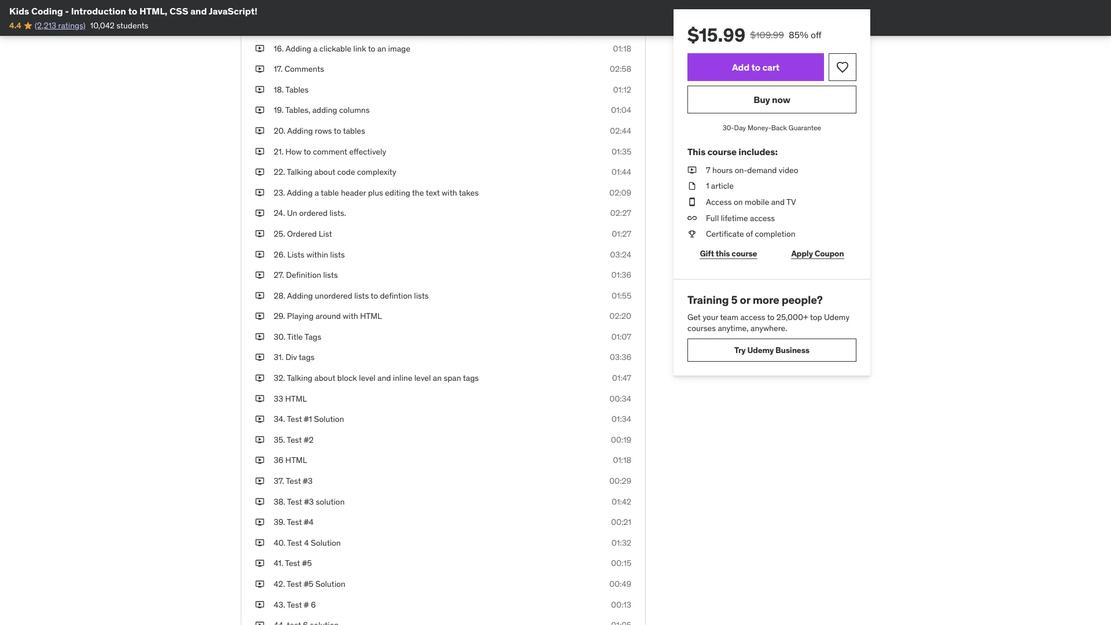 Task type: describe. For each thing, give the bounding box(es) containing it.
to left defintion
[[371, 290, 378, 301]]

20. adding rows to tables
[[274, 125, 365, 136]]

gift this course
[[700, 248, 757, 258]]

xsmall image for 37. test #3
[[255, 475, 265, 487]]

#5 for 42.
[[304, 579, 314, 589]]

xsmall image for 40. test 4 solution
[[255, 537, 265, 549]]

people?
[[782, 293, 823, 307]]

table
[[321, 187, 339, 198]]

ratings)
[[58, 20, 86, 31]]

video
[[779, 165, 799, 175]]

34.
[[274, 414, 285, 424]]

xsmall image for 18. tables
[[255, 84, 265, 95]]

23. adding a table header plus editing the text with takes
[[274, 187, 479, 198]]

list
[[319, 228, 332, 239]]

to up the students
[[128, 5, 137, 17]]

tv
[[787, 197, 796, 207]]

add to cart
[[732, 61, 780, 73]]

html for 36 html
[[285, 455, 307, 466]]

xsmall image for 27. definition lists
[[255, 269, 265, 281]]

courses
[[688, 323, 716, 333]]

html for 33 html
[[285, 393, 307, 404]]

#5 for 41.
[[302, 558, 312, 569]]

32.
[[274, 373, 285, 383]]

xsmall image for 26. lists within lists
[[255, 249, 265, 260]]

$15.99 $109.99 85% off
[[688, 23, 822, 46]]

16. adding a clickable link to an image
[[274, 43, 410, 53]]

of
[[746, 229, 753, 239]]

test for 39.
[[287, 517, 302, 527]]

02:09
[[610, 187, 632, 198]]

talking for 22.
[[287, 167, 313, 177]]

xsmall image for 24. un ordered lists.
[[255, 208, 265, 219]]

20.
[[274, 125, 285, 136]]

xsmall image for 29.  playing around with html
[[255, 311, 265, 322]]

2 01:18 from the top
[[613, 455, 632, 466]]

add
[[732, 61, 750, 73]]

link
[[353, 43, 366, 53]]

this
[[688, 146, 706, 158]]

01:04
[[611, 105, 632, 115]]

udemy inside try udemy business link
[[748, 345, 774, 355]]

7 hours on-demand video
[[706, 165, 799, 175]]

to right rows
[[334, 125, 341, 136]]

00:13
[[611, 599, 632, 610]]

0 vertical spatial html
[[360, 311, 382, 321]]

30. title tags
[[274, 331, 321, 342]]

test for 41.
[[285, 558, 300, 569]]

your
[[703, 312, 718, 322]]

access inside training 5 or more people? get your team access to 25,000+ top udemy courses anytime, anywhere.
[[741, 312, 766, 322]]

26. lists within lists
[[274, 249, 345, 259]]

#
[[304, 599, 309, 610]]

38.
[[274, 496, 285, 507]]

cart
[[763, 61, 780, 73]]

31.
[[274, 352, 284, 362]]

adding for 23.
[[287, 187, 313, 198]]

buy now button
[[688, 86, 857, 113]]

kids
[[9, 5, 29, 17]]

code
[[337, 167, 355, 177]]

xsmall image for 16. adding a clickable link to an image
[[255, 43, 265, 54]]

01:42
[[612, 496, 632, 507]]

lists up the unordered
[[323, 270, 338, 280]]

solution for 42. test #5 solution
[[316, 579, 346, 589]]

training 5 or more people? get your team access to 25,000+ top udemy courses anytime, anywhere.
[[688, 293, 850, 333]]

introduction
[[71, 5, 126, 17]]

includes:
[[739, 146, 778, 158]]

test for 42.
[[287, 579, 302, 589]]

22. talking about code complexity
[[274, 167, 396, 177]]

clickable
[[320, 43, 351, 53]]

try udemy business link
[[688, 339, 857, 362]]

about for block
[[315, 373, 335, 383]]

mobile
[[745, 197, 770, 207]]

1 horizontal spatial with
[[442, 187, 457, 198]]

back
[[771, 123, 787, 132]]

32. talking about block level and inline level an span tags
[[274, 373, 479, 383]]

talking for 32.
[[287, 373, 313, 383]]

xsmall image for 41. test #5
[[255, 558, 265, 569]]

xsmall image for 21. how to comment effectively
[[255, 146, 265, 157]]

about for code
[[315, 167, 335, 177]]

#1
[[304, 414, 312, 424]]

21. how to comment effectively
[[274, 146, 386, 156]]

02:58
[[610, 64, 632, 74]]

certificate
[[706, 229, 744, 239]]

xsmall image for 35. test #2
[[255, 434, 265, 446]]

adding for 20.
[[287, 125, 313, 136]]

apply
[[792, 248, 813, 258]]

29.  playing around with html
[[274, 311, 382, 321]]

41.
[[274, 558, 283, 569]]

xsmall image for 28. adding unordered lists to defintion lists
[[255, 290, 265, 301]]

40. test 4 solution
[[274, 537, 341, 548]]

36
[[274, 455, 283, 466]]

to right link in the top left of the page
[[368, 43, 375, 53]]

around
[[316, 311, 341, 321]]

01:47
[[612, 373, 632, 383]]

top
[[810, 312, 822, 322]]

lists right defintion
[[414, 290, 429, 301]]

#2
[[304, 434, 314, 445]]

effectively
[[349, 146, 386, 156]]

xsmall image for 42. test #5 solution
[[255, 578, 265, 590]]

solution for 40. test 4 solution
[[311, 537, 341, 548]]

37.
[[274, 476, 284, 486]]

span
[[444, 373, 461, 383]]

18.
[[274, 84, 284, 95]]

udemy inside training 5 or more people? get your team access to 25,000+ top udemy courses anytime, anywhere.
[[824, 312, 850, 322]]

a for table
[[315, 187, 319, 198]]

article
[[711, 181, 734, 191]]

xsmall image for 36 html
[[255, 455, 265, 466]]

0 horizontal spatial tags
[[299, 352, 315, 362]]

ordered
[[287, 228, 317, 239]]

xsmall image for 19. tables, adding columns
[[255, 105, 265, 116]]

kids coding - introduction to html, css and javascript!
[[9, 5, 257, 17]]

1 01:18 from the top
[[613, 43, 632, 53]]

lists right within on the top of page
[[330, 249, 345, 259]]

0 vertical spatial access
[[750, 213, 775, 223]]

defintion
[[380, 290, 412, 301]]

ordered
[[299, 208, 328, 218]]

36 html
[[274, 455, 307, 466]]

03:24
[[610, 249, 632, 259]]

day
[[734, 123, 746, 132]]

adding for 28.
[[287, 290, 313, 301]]

business
[[776, 345, 810, 355]]

4.4
[[9, 20, 21, 31]]

xsmall image for 31. div tags
[[255, 352, 265, 363]]

access on mobile and tv
[[706, 197, 796, 207]]



Task type: vqa. For each thing, say whether or not it's contained in the screenshot.
top "Taulien"
no



Task type: locate. For each thing, give the bounding box(es) containing it.
xsmall image for 39. test #4
[[255, 517, 265, 528]]

0 horizontal spatial with
[[343, 311, 358, 321]]

2 talking from the top
[[287, 373, 313, 383]]

#5 up #
[[304, 579, 314, 589]]

xsmall image left 30.
[[255, 331, 265, 343]]

4
[[304, 537, 309, 548]]

18. tables
[[274, 84, 309, 95]]

xsmall image left 24.
[[255, 208, 265, 219]]

35. test #2
[[274, 434, 314, 445]]

tables
[[343, 125, 365, 136]]

03:36
[[610, 352, 632, 362]]

xsmall image left 37. on the left bottom of page
[[255, 475, 265, 487]]

0 horizontal spatial udemy
[[748, 345, 774, 355]]

37. test #3
[[274, 476, 313, 486]]

test right 37. on the left bottom of page
[[286, 476, 301, 486]]

30.
[[274, 331, 285, 342]]

01:36
[[612, 270, 632, 280]]

block
[[337, 373, 357, 383]]

2 vertical spatial and
[[378, 373, 391, 383]]

2 level from the left
[[414, 373, 431, 383]]

hours
[[713, 165, 733, 175]]

xsmall image
[[255, 2, 265, 13], [255, 63, 265, 75], [255, 84, 265, 95], [255, 105, 265, 116], [255, 146, 265, 157], [688, 164, 697, 176], [255, 166, 265, 178], [255, 187, 265, 198], [688, 196, 697, 208], [688, 212, 697, 224], [255, 249, 265, 260], [255, 311, 265, 322], [255, 352, 265, 363], [255, 372, 265, 384], [255, 455, 265, 466], [255, 517, 265, 528], [255, 537, 265, 549], [255, 558, 265, 569], [255, 620, 265, 625]]

21.
[[274, 146, 284, 156]]

definition
[[286, 270, 321, 280]]

title
[[287, 331, 303, 342]]

0 vertical spatial talking
[[287, 167, 313, 177]]

1 vertical spatial #5
[[304, 579, 314, 589]]

0 vertical spatial a
[[313, 43, 318, 53]]

1 vertical spatial course
[[732, 248, 757, 258]]

get
[[688, 312, 701, 322]]

02:20
[[610, 311, 632, 321]]

solution right #1 on the bottom
[[314, 414, 344, 424]]

an left image
[[377, 43, 386, 53]]

0 vertical spatial with
[[442, 187, 457, 198]]

test left 4 on the bottom left
[[287, 537, 302, 548]]

#3 for 38.
[[304, 496, 314, 507]]

1 about from the top
[[315, 167, 335, 177]]

17.
[[274, 64, 283, 74]]

2 horizontal spatial and
[[771, 197, 785, 207]]

xsmall image left 28.
[[255, 290, 265, 301]]

xsmall image for 38. test #3 solution
[[255, 496, 265, 507]]

1 vertical spatial talking
[[287, 373, 313, 383]]

#3 up #4
[[304, 496, 314, 507]]

an left span
[[433, 373, 442, 383]]

01:55
[[612, 290, 632, 301]]

0 vertical spatial course
[[708, 146, 737, 158]]

wishlist image
[[836, 60, 850, 74]]

xsmall image left 43.
[[255, 599, 265, 610]]

html down 28. adding unordered lists to defintion lists
[[360, 311, 382, 321]]

with right text
[[442, 187, 457, 198]]

0 vertical spatial udemy
[[824, 312, 850, 322]]

training
[[688, 293, 729, 307]]

access down or
[[741, 312, 766, 322]]

02:27
[[610, 208, 632, 218]]

24.
[[274, 208, 285, 218]]

or
[[740, 293, 751, 307]]

adding right 23.
[[287, 187, 313, 198]]

2 about from the top
[[315, 373, 335, 383]]

html
[[360, 311, 382, 321], [285, 393, 307, 404], [285, 455, 307, 466]]

to inside training 5 or more people? get your team access to 25,000+ top udemy courses anytime, anywhere.
[[767, 312, 775, 322]]

1 vertical spatial with
[[343, 311, 358, 321]]

takes
[[459, 187, 479, 198]]

1 vertical spatial access
[[741, 312, 766, 322]]

1 vertical spatial html
[[285, 393, 307, 404]]

access down mobile on the right top of the page
[[750, 213, 775, 223]]

0 vertical spatial 01:18
[[613, 43, 632, 53]]

and right css
[[190, 5, 207, 17]]

xsmall image left 42.
[[255, 578, 265, 590]]

01:35
[[612, 146, 632, 156]]

udemy right try
[[748, 345, 774, 355]]

xsmall image for 23. adding a table header plus editing the text with takes
[[255, 187, 265, 198]]

access
[[750, 213, 775, 223], [741, 312, 766, 322]]

tags right span
[[463, 373, 479, 383]]

1 vertical spatial an
[[433, 373, 442, 383]]

to inside button
[[752, 61, 761, 73]]

27. definition lists
[[274, 270, 338, 280]]

css
[[170, 5, 188, 17]]

02:44
[[610, 125, 632, 136]]

and
[[190, 5, 207, 17], [771, 197, 785, 207], [378, 373, 391, 383]]

25,000+
[[777, 312, 808, 322]]

gift this course link
[[688, 242, 770, 265]]

0 vertical spatial an
[[377, 43, 386, 53]]

xsmall image for 43. test # 6
[[255, 599, 265, 610]]

42.
[[274, 579, 285, 589]]

1
[[706, 181, 709, 191]]

the
[[412, 187, 424, 198]]

24. un ordered lists.
[[274, 208, 346, 218]]

1 talking from the top
[[287, 167, 313, 177]]

xsmall image left 27.
[[255, 269, 265, 281]]

1 vertical spatial #3
[[304, 496, 314, 507]]

test for 37.
[[286, 476, 301, 486]]

10,042
[[90, 20, 115, 31]]

1 horizontal spatial an
[[433, 373, 442, 383]]

01:18 up the 02:58
[[613, 43, 632, 53]]

adding for 16.
[[286, 43, 311, 53]]

test left #1 on the bottom
[[287, 414, 302, 424]]

01:18 down 00:19 at the right of page
[[613, 455, 632, 466]]

(2,213 ratings)
[[35, 20, 86, 31]]

2 vertical spatial solution
[[316, 579, 346, 589]]

1 vertical spatial udemy
[[748, 345, 774, 355]]

33 html
[[274, 393, 307, 404]]

23.
[[274, 187, 285, 198]]

solution up the 6
[[316, 579, 346, 589]]

0 horizontal spatial and
[[190, 5, 207, 17]]

39.
[[274, 517, 285, 527]]

level right block
[[359, 373, 376, 383]]

try udemy business
[[735, 345, 810, 355]]

team
[[720, 312, 739, 322]]

course up the hours
[[708, 146, 737, 158]]

xsmall image for 32. talking about block level and inline level an span tags
[[255, 372, 265, 384]]

#3 for 37.
[[303, 476, 313, 486]]

#5
[[302, 558, 312, 569], [304, 579, 314, 589]]

course
[[708, 146, 737, 158], [732, 248, 757, 258]]

tags right div at the left
[[299, 352, 315, 362]]

solution
[[316, 496, 345, 507]]

1 level from the left
[[359, 373, 376, 383]]

course down 'of'
[[732, 248, 757, 258]]

adding right 28.
[[287, 290, 313, 301]]

html right 33
[[285, 393, 307, 404]]

adding right 20.
[[287, 125, 313, 136]]

talking right 22.
[[287, 167, 313, 177]]

26.
[[274, 249, 285, 259]]

0 vertical spatial #5
[[302, 558, 312, 569]]

1 horizontal spatial level
[[414, 373, 431, 383]]

solution right 4 on the bottom left
[[311, 537, 341, 548]]

add to cart button
[[688, 53, 824, 81]]

1 vertical spatial solution
[[311, 537, 341, 548]]

xsmall image for 17. comments
[[255, 63, 265, 75]]

xsmall image left 25.
[[255, 228, 265, 239]]

and left the tv
[[771, 197, 785, 207]]

xsmall image for 30. title tags
[[255, 331, 265, 343]]

xsmall image left 34.
[[255, 414, 265, 425]]

1 horizontal spatial udemy
[[824, 312, 850, 322]]

25. ordered list
[[274, 228, 332, 239]]

test left #4
[[287, 517, 302, 527]]

lists right the unordered
[[354, 290, 369, 301]]

to left cart
[[752, 61, 761, 73]]

test right 38.
[[287, 496, 302, 507]]

00:19
[[611, 434, 632, 445]]

0 vertical spatial solution
[[314, 414, 344, 424]]

0 vertical spatial tags
[[299, 352, 315, 362]]

(2,213
[[35, 20, 56, 31]]

xsmall image for 33 html
[[255, 393, 265, 404]]

html right "36"
[[285, 455, 307, 466]]

comment
[[313, 146, 347, 156]]

xsmall image left 16. at the left of the page
[[255, 43, 265, 54]]

85%
[[789, 29, 809, 41]]

with
[[442, 187, 457, 198], [343, 311, 358, 321]]

tables,
[[285, 105, 310, 115]]

on
[[734, 197, 743, 207]]

33
[[274, 393, 283, 404]]

xsmall image left 38.
[[255, 496, 265, 507]]

22.
[[274, 167, 285, 177]]

0 vertical spatial about
[[315, 167, 335, 177]]

1 vertical spatial tags
[[463, 373, 479, 383]]

editing
[[385, 187, 410, 198]]

test for 38.
[[287, 496, 302, 507]]

buy
[[754, 93, 770, 105]]

lists.
[[330, 208, 346, 218]]

0 vertical spatial #3
[[303, 476, 313, 486]]

image
[[388, 43, 410, 53]]

1 horizontal spatial and
[[378, 373, 391, 383]]

this course includes:
[[688, 146, 778, 158]]

to right how
[[304, 146, 311, 156]]

00:21
[[611, 517, 632, 527]]

test left #2
[[287, 434, 302, 445]]

1 horizontal spatial tags
[[463, 373, 479, 383]]

test for 40.
[[287, 537, 302, 548]]

43. test # 6
[[274, 599, 316, 610]]

1 vertical spatial a
[[315, 187, 319, 198]]

a left 'table'
[[315, 187, 319, 198]]

25.
[[274, 228, 285, 239]]

now
[[772, 93, 791, 105]]

test right 42.
[[287, 579, 302, 589]]

1 vertical spatial 01:18
[[613, 455, 632, 466]]

xsmall image
[[255, 43, 265, 54], [255, 125, 265, 136], [688, 180, 697, 192], [255, 208, 265, 219], [255, 228, 265, 239], [688, 228, 697, 240], [255, 269, 265, 281], [255, 290, 265, 301], [255, 331, 265, 343], [255, 393, 265, 404], [255, 414, 265, 425], [255, 434, 265, 446], [255, 475, 265, 487], [255, 496, 265, 507], [255, 578, 265, 590], [255, 599, 265, 610]]

a left clickable
[[313, 43, 318, 53]]

xsmall image for 22. talking about code complexity
[[255, 166, 265, 178]]

xsmall image left certificate
[[688, 228, 697, 240]]

within
[[306, 249, 328, 259]]

0 horizontal spatial an
[[377, 43, 386, 53]]

this
[[716, 248, 730, 258]]

and left inline
[[378, 373, 391, 383]]

xsmall image for 20. adding rows to tables
[[255, 125, 265, 136]]

gift
[[700, 248, 714, 258]]

01:27
[[612, 228, 632, 239]]

lifetime
[[721, 213, 748, 223]]

xsmall image left 33
[[255, 393, 265, 404]]

coding
[[31, 5, 63, 17]]

#5 down 40. test 4 solution
[[302, 558, 312, 569]]

#3 up 38. test #3 solution
[[303, 476, 313, 486]]

adding right 16. at the left of the page
[[286, 43, 311, 53]]

xsmall image for 25. ordered list
[[255, 228, 265, 239]]

test for 43.
[[287, 599, 302, 610]]

test for 34.
[[287, 414, 302, 424]]

to up anywhere.
[[767, 312, 775, 322]]

40.
[[274, 537, 285, 548]]

un
[[287, 208, 297, 218]]

with down 28. adding unordered lists to defintion lists
[[343, 311, 358, 321]]

udemy right top
[[824, 312, 850, 322]]

on-
[[735, 165, 748, 175]]

solution for 34. test #1 solution
[[314, 414, 344, 424]]

students
[[117, 20, 148, 31]]

div
[[286, 352, 297, 362]]

test left #
[[287, 599, 302, 610]]

xsmall image left 35.
[[255, 434, 265, 446]]

plus
[[368, 187, 383, 198]]

an
[[377, 43, 386, 53], [433, 373, 442, 383]]

about left block
[[315, 373, 335, 383]]

xsmall image for 34. test #1 solution
[[255, 414, 265, 425]]

a for clickable
[[313, 43, 318, 53]]

about up 'table'
[[315, 167, 335, 177]]

0 horizontal spatial level
[[359, 373, 376, 383]]

certificate of completion
[[706, 229, 796, 239]]

1 vertical spatial about
[[315, 373, 335, 383]]

level right inline
[[414, 373, 431, 383]]

xsmall image left 1
[[688, 180, 697, 192]]

2 vertical spatial html
[[285, 455, 307, 466]]

35.
[[274, 434, 285, 445]]

talking right 32. on the bottom left
[[287, 373, 313, 383]]

test for 35.
[[287, 434, 302, 445]]

0 vertical spatial and
[[190, 5, 207, 17]]

xsmall image left 20.
[[255, 125, 265, 136]]

tables
[[286, 84, 309, 95]]

test right "41."
[[285, 558, 300, 569]]

5
[[731, 293, 738, 307]]

-
[[65, 5, 69, 17]]

28.
[[274, 290, 285, 301]]

1 vertical spatial and
[[771, 197, 785, 207]]



